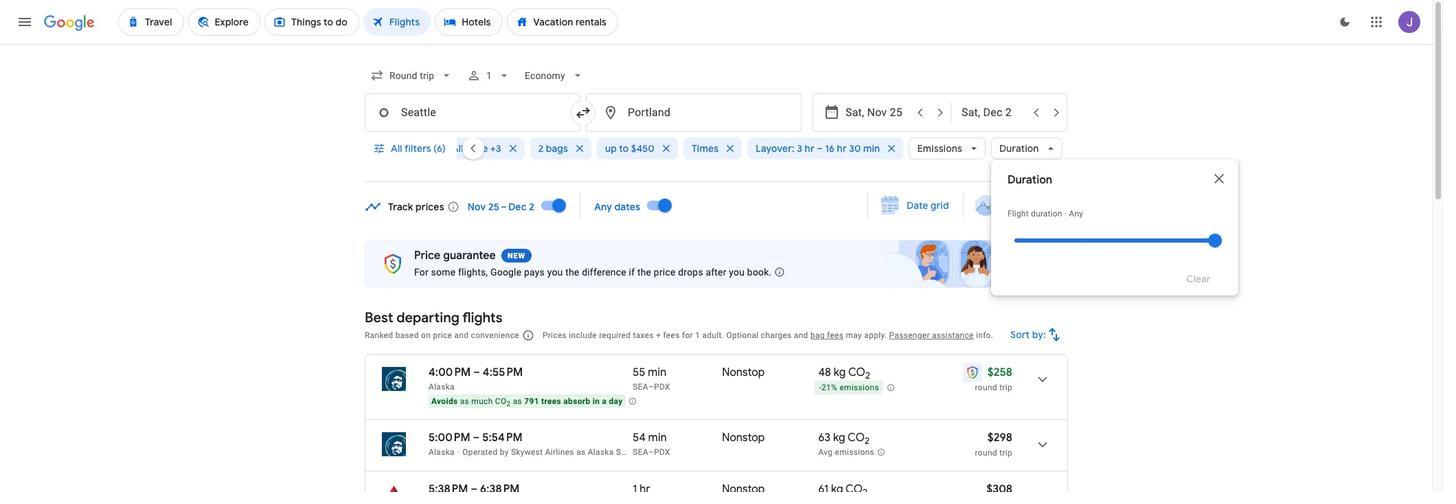 Task type: vqa. For each thing, say whether or not it's contained in the screenshot.
field
yes



Task type: describe. For each thing, give the bounding box(es) containing it.
ranked
[[365, 331, 393, 340]]

skywest
[[616, 447, 649, 457]]

1 trip from the top
[[1000, 383, 1013, 392]]

close dialog image
[[1211, 170, 1228, 187]]

sea for 54
[[633, 447, 649, 457]]

layover: 3 hr – 16 hr 30 min button
[[748, 132, 904, 165]]

new
[[508, 252, 526, 260]]

·
[[1065, 209, 1067, 219]]

departing
[[397, 309, 460, 326]]

2 inside 2 bags 'popup button'
[[539, 142, 544, 155]]

total duration 1 hr. element
[[633, 482, 722, 492]]

New feature text field
[[502, 249, 532, 263]]

all filters (6) button
[[365, 132, 457, 165]]

emissions button
[[909, 132, 986, 165]]

required
[[599, 331, 631, 340]]

date grid
[[907, 199, 950, 212]]

avoids as much co2 as 791 trees absorb in a day. learn more about this calculation. image
[[628, 397, 637, 405]]

taxes
[[633, 331, 654, 340]]

2 bags button
[[530, 132, 592, 165]]

Return text field
[[962, 94, 1025, 131]]

times button
[[684, 132, 742, 165]]

previous image
[[457, 132, 490, 165]]

flights
[[463, 309, 503, 326]]

best
[[365, 309, 394, 326]]

co inside avoids as much co 2 as 791 trees absorb in a day
[[495, 397, 507, 406]]

leaves seattle-tacoma international airport at 5:38 pm on saturday, november 25 and arrives at portland international airport at 6:38 pm on saturday, november 25. element
[[429, 482, 520, 492]]

bag
[[811, 331, 825, 340]]

leaves seattle-tacoma international airport at 5:00 pm on saturday, november 25 and arrives at portland international airport at 5:54 pm on saturday, november 25. element
[[429, 431, 523, 445]]

operated by skywest airlines as alaska skywest
[[463, 447, 649, 457]]

guarantee
[[443, 249, 496, 263]]

1 horizontal spatial price
[[654, 267, 676, 278]]

min inside popup button
[[864, 142, 881, 155]]

-21% emissions
[[819, 383, 880, 393]]

sea for 55
[[633, 382, 649, 392]]

$450
[[631, 142, 655, 155]]

1 fees from the left
[[663, 331, 680, 340]]

difference
[[582, 267, 627, 278]]

2 hr from the left
[[837, 142, 847, 155]]

loading results progress bar
[[0, 44, 1433, 47]]

emissions
[[918, 142, 963, 155]]

0 horizontal spatial as
[[460, 397, 469, 406]]

2 inside find the best price region
[[529, 200, 535, 213]]

a
[[602, 397, 607, 406]]

on
[[421, 331, 431, 340]]

pdx for 54 min
[[654, 447, 671, 457]]

25 – dec
[[489, 200, 527, 213]]

-
[[819, 383, 822, 393]]

55
[[633, 366, 646, 379]]

operated
[[463, 447, 498, 457]]

Departure time: 4:00 PM. text field
[[429, 366, 471, 379]]

flight
[[1008, 209, 1029, 219]]

optional
[[727, 331, 759, 340]]

skywest
[[511, 447, 543, 457]]

best departing flights main content
[[365, 189, 1069, 492]]

1 inside best departing flights main content
[[696, 331, 700, 340]]

grid
[[931, 199, 950, 212]]

any dates
[[595, 200, 641, 213]]

54
[[633, 431, 646, 445]]

track
[[388, 200, 413, 213]]

drops
[[678, 267, 704, 278]]

layover:
[[756, 142, 795, 155]]

for
[[414, 267, 429, 278]]

– for 54
[[649, 447, 654, 457]]

charges
[[761, 331, 792, 340]]

2 horizontal spatial as
[[577, 447, 586, 457]]

total duration 54 min. element
[[633, 431, 722, 447]]

sort
[[1011, 328, 1030, 341]]

16
[[825, 142, 835, 155]]

nonstop for 48
[[722, 366, 765, 379]]

4:00 pm – 4:55 pm alaska
[[429, 366, 523, 392]]

nov 25 – dec 2
[[468, 200, 535, 213]]

assistance
[[933, 331, 974, 340]]

ranked based on price and convenience
[[365, 331, 519, 340]]

21%
[[822, 383, 838, 393]]

– up operated
[[473, 431, 480, 445]]

avoids
[[432, 397, 458, 406]]

nov
[[468, 200, 486, 213]]

all filters (6)
[[391, 142, 446, 155]]

none search field containing duration
[[365, 59, 1239, 295]]

1 the from the left
[[566, 267, 580, 278]]

1 vertical spatial emissions
[[835, 447, 875, 457]]

avoids as much co 2 as 791 trees absorb in a day
[[432, 397, 623, 408]]

– for 55
[[649, 382, 654, 392]]

convenience
[[471, 331, 519, 340]]

prices
[[416, 200, 444, 213]]

48
[[819, 366, 831, 379]]

4:55 pm
[[483, 366, 523, 379]]

much
[[472, 397, 493, 406]]

1 round from the top
[[976, 383, 998, 392]]

+3
[[491, 142, 501, 155]]

1 button
[[462, 59, 517, 92]]

1 hr from the left
[[805, 142, 815, 155]]

1 vertical spatial duration
[[1008, 173, 1053, 187]]

Departure time: 5:00 PM. text field
[[429, 431, 471, 445]]

price graph
[[1002, 199, 1055, 212]]

main menu image
[[16, 14, 33, 30]]

min for 63
[[649, 431, 667, 445]]

change appearance image
[[1329, 5, 1362, 38]]

bag fees button
[[811, 331, 844, 340]]

if
[[629, 267, 635, 278]]



Task type: locate. For each thing, give the bounding box(es) containing it.
5:00 pm
[[429, 431, 471, 445]]

alaska left 'skywest'
[[588, 447, 614, 457]]

min inside 54 min sea – pdx
[[649, 431, 667, 445]]

2 inside 63 kg co 2
[[865, 435, 870, 447]]

hr right 16
[[837, 142, 847, 155]]

pdx for 55 min
[[654, 382, 671, 392]]

0 vertical spatial 1
[[487, 70, 492, 81]]

prices include required taxes + fees for 1 adult. optional charges and bag fees may apply. passenger assistance
[[543, 331, 974, 340]]

1 inside popup button
[[487, 70, 492, 81]]

trees
[[542, 397, 562, 406]]

min
[[864, 142, 881, 155], [648, 366, 667, 379], [649, 431, 667, 445]]

(6)
[[434, 142, 446, 155]]

1 horizontal spatial you
[[729, 267, 745, 278]]

– down total duration 54 min. element
[[649, 447, 654, 457]]

0 vertical spatial price
[[1002, 199, 1026, 212]]

1 horizontal spatial as
[[513, 397, 522, 406]]

55 min sea – pdx
[[633, 366, 671, 392]]

Arrival time: 4:55 PM. text field
[[483, 366, 523, 379]]

pays
[[524, 267, 545, 278]]

– for layover:
[[817, 142, 823, 155]]

star alliance +3
[[432, 142, 501, 155]]

google
[[491, 267, 522, 278]]

learn more about price guarantee image
[[764, 256, 797, 289]]

pdx
[[654, 382, 671, 392], [654, 447, 671, 457]]

sort by:
[[1011, 328, 1047, 341]]

pdx down total duration 54 min. element
[[654, 447, 671, 457]]

2 fees from the left
[[827, 331, 844, 340]]

2
[[539, 142, 544, 155], [529, 200, 535, 213], [866, 370, 871, 382], [507, 400, 511, 408], [865, 435, 870, 447]]

2 nonstop flight. element from the top
[[722, 431, 765, 447]]

1 horizontal spatial the
[[638, 267, 652, 278]]

– left 16
[[817, 142, 823, 155]]

 image inside best departing flights main content
[[458, 447, 460, 457]]

learn more about tracked prices image
[[447, 200, 460, 213]]

1 vertical spatial pdx
[[654, 447, 671, 457]]

and down flights
[[455, 331, 469, 340]]

kg right "63"
[[833, 431, 846, 445]]

co inside 63 kg co 2
[[848, 431, 865, 445]]

any
[[595, 200, 612, 213], [1069, 209, 1084, 219]]

1 nonstop from the top
[[722, 366, 765, 379]]

co for 54 min
[[848, 431, 865, 445]]

any inside search box
[[1069, 209, 1084, 219]]

0 vertical spatial kg
[[834, 366, 846, 379]]

2 vertical spatial co
[[848, 431, 865, 445]]

0 horizontal spatial any
[[595, 200, 612, 213]]

pdx inside 54 min sea – pdx
[[654, 447, 671, 457]]

track prices
[[388, 200, 444, 213]]

the
[[566, 267, 580, 278], [638, 267, 652, 278]]

apply.
[[865, 331, 887, 340]]

min right 30
[[864, 142, 881, 155]]

include
[[569, 331, 597, 340]]

emissions down 63 kg co 2
[[835, 447, 875, 457]]

0 vertical spatial price
[[654, 267, 676, 278]]

2 nonstop from the top
[[722, 431, 765, 445]]

min right 54
[[649, 431, 667, 445]]

2 trip from the top
[[1000, 448, 1013, 458]]

– inside '55 min sea – pdx'
[[649, 382, 654, 392]]

2 up avg emissions
[[865, 435, 870, 447]]

flight details. leaves seattle-tacoma international airport at 4:00 pm on saturday, november 25 and arrives at portland international airport at 4:55 pm on saturday, november 25. image
[[1027, 363, 1060, 396]]

0 vertical spatial co
[[849, 366, 866, 379]]

 image
[[458, 447, 460, 457]]

2 bags
[[539, 142, 568, 155]]

1 vertical spatial kg
[[833, 431, 846, 445]]

co up -21% emissions
[[849, 366, 866, 379]]

price for price guarantee
[[414, 249, 441, 263]]

round
[[976, 383, 998, 392], [976, 448, 998, 458]]

price right on
[[433, 331, 452, 340]]

alliance
[[452, 142, 488, 155]]

up
[[605, 142, 617, 155]]

dates
[[615, 200, 641, 213]]

airlines
[[545, 447, 574, 457]]

0 vertical spatial min
[[864, 142, 881, 155]]

2 inside '48 kg co 2'
[[866, 370, 871, 382]]

flight duration · any
[[1008, 209, 1084, 219]]

round trip
[[976, 383, 1013, 392]]

2 pdx from the top
[[654, 447, 671, 457]]

fees right bag
[[827, 331, 844, 340]]

298 US dollars text field
[[988, 431, 1013, 445]]

None text field
[[365, 93, 581, 132]]

2 vertical spatial min
[[649, 431, 667, 445]]

alaska inside the '4:00 pm – 4:55 pm alaska'
[[429, 382, 455, 392]]

0 vertical spatial duration
[[1000, 142, 1039, 155]]

0 vertical spatial trip
[[1000, 383, 1013, 392]]

0 horizontal spatial fees
[[663, 331, 680, 340]]

alaska up avoids
[[429, 382, 455, 392]]

sea
[[633, 382, 649, 392], [633, 447, 649, 457]]

– inside the '4:00 pm – 4:55 pm alaska'
[[474, 366, 480, 379]]

0 horizontal spatial 1
[[487, 70, 492, 81]]

book.
[[748, 267, 772, 278]]

may
[[846, 331, 862, 340]]

duration button
[[992, 132, 1063, 165]]

0 vertical spatial pdx
[[654, 382, 671, 392]]

by
[[500, 447, 509, 457]]

some
[[431, 267, 456, 278]]

308 US dollars text field
[[987, 482, 1013, 492]]

0 horizontal spatial price
[[433, 331, 452, 340]]

sea inside 54 min sea – pdx
[[633, 447, 649, 457]]

2 the from the left
[[638, 267, 652, 278]]

0 vertical spatial nonstop
[[722, 366, 765, 379]]

price inside button
[[1002, 199, 1026, 212]]

trip down "$258" text box
[[1000, 383, 1013, 392]]

1 vertical spatial sea
[[633, 447, 649, 457]]

+
[[656, 331, 661, 340]]

min inside '55 min sea – pdx'
[[648, 366, 667, 379]]

None text field
[[586, 93, 802, 132]]

1 vertical spatial 1
[[696, 331, 700, 340]]

Arrival time: 5:54 PM. text field
[[483, 431, 523, 445]]

kg
[[834, 366, 846, 379], [833, 431, 846, 445]]

kg for 63
[[833, 431, 846, 445]]

0 vertical spatial sea
[[633, 382, 649, 392]]

price left graph at top
[[1002, 199, 1026, 212]]

1 horizontal spatial price
[[1002, 199, 1026, 212]]

alaska
[[429, 382, 455, 392], [429, 447, 455, 457], [588, 447, 614, 457]]

– left 4:55 pm
[[474, 366, 480, 379]]

0 horizontal spatial the
[[566, 267, 580, 278]]

total duration 55 min. element
[[633, 366, 722, 381]]

nonstop flight. element for 63
[[722, 431, 765, 447]]

1 horizontal spatial and
[[794, 331, 809, 340]]

– inside popup button
[[817, 142, 823, 155]]

price left 'drops'
[[654, 267, 676, 278]]

kg inside '48 kg co 2'
[[834, 366, 846, 379]]

price graph button
[[967, 193, 1066, 218]]

2 inside avoids as much co 2 as 791 trees absorb in a day
[[507, 400, 511, 408]]

0 horizontal spatial and
[[455, 331, 469, 340]]

258 US dollars text field
[[988, 366, 1013, 379]]

sea down 54
[[633, 447, 649, 457]]

times
[[692, 142, 719, 155]]

you right 'after'
[[729, 267, 745, 278]]

1 nonstop flight. element from the top
[[722, 366, 765, 381]]

kg right 48
[[834, 366, 846, 379]]

2 right 25 – dec
[[529, 200, 535, 213]]

None field
[[365, 63, 459, 88], [520, 63, 590, 88], [365, 63, 459, 88], [520, 63, 590, 88]]

as left the much on the left
[[460, 397, 469, 406]]

– down the total duration 55 min. element
[[649, 382, 654, 392]]

duration down return text field
[[1000, 142, 1039, 155]]

all
[[391, 142, 403, 155]]

by:
[[1033, 328, 1047, 341]]

$298 round trip
[[976, 431, 1013, 458]]

up to $450
[[605, 142, 655, 155]]

find the best price region
[[365, 189, 1069, 229]]

1 horizontal spatial hr
[[837, 142, 847, 155]]

price up for
[[414, 249, 441, 263]]

to
[[619, 142, 629, 155]]

None search field
[[365, 59, 1239, 295]]

swap origin and destination. image
[[575, 104, 592, 121]]

nonstop flight. element for 48
[[722, 366, 765, 381]]

fees right +
[[663, 331, 680, 340]]

0 vertical spatial round
[[976, 383, 998, 392]]

price
[[1002, 199, 1026, 212], [414, 249, 441, 263]]

3
[[797, 142, 803, 155]]

Departure time: 5:38 PM. text field
[[429, 482, 468, 492]]

pdx down the total duration 55 min. element
[[654, 382, 671, 392]]

kg for 48
[[834, 366, 846, 379]]

1 pdx from the top
[[654, 382, 671, 392]]

alaska down '5:00 pm'
[[429, 447, 455, 457]]

min for 48
[[648, 366, 667, 379]]

54 min sea – pdx
[[633, 431, 671, 457]]

1 vertical spatial nonstop flight. element
[[722, 431, 765, 447]]

nonstop flight. element
[[722, 366, 765, 381], [722, 431, 765, 447], [722, 482, 765, 492]]

2 and from the left
[[794, 331, 809, 340]]

round down $298 text box
[[976, 448, 998, 458]]

2 round from the top
[[976, 448, 998, 458]]

1 vertical spatial nonstop
[[722, 431, 765, 445]]

nonstop for 63
[[722, 431, 765, 445]]

in
[[593, 397, 600, 406]]

2 up -21% emissions
[[866, 370, 871, 382]]

2 left bags
[[539, 142, 544, 155]]

hr right 3
[[805, 142, 815, 155]]

1 horizontal spatial fees
[[827, 331, 844, 340]]

63 kg co 2
[[819, 431, 870, 447]]

any left dates
[[595, 200, 612, 213]]

4:00 pm
[[429, 366, 471, 379]]

sea down 55
[[633, 382, 649, 392]]

bags
[[546, 142, 568, 155]]

co inside '48 kg co 2'
[[849, 366, 866, 379]]

up to $450 button
[[597, 132, 678, 165]]

1 and from the left
[[455, 331, 469, 340]]

1 vertical spatial round
[[976, 448, 998, 458]]

best departing flights
[[365, 309, 503, 326]]

0 horizontal spatial you
[[547, 267, 563, 278]]

price
[[654, 267, 676, 278], [433, 331, 452, 340]]

pdx inside '55 min sea – pdx'
[[654, 382, 671, 392]]

– inside 54 min sea – pdx
[[649, 447, 654, 457]]

co right the much on the left
[[495, 397, 507, 406]]

co up avg emissions
[[848, 431, 865, 445]]

you right pays
[[547, 267, 563, 278]]

trip down $298 text box
[[1000, 448, 1013, 458]]

0 horizontal spatial price
[[414, 249, 441, 263]]

sort by: button
[[1006, 318, 1069, 351]]

and left bag
[[794, 331, 809, 340]]

prices
[[543, 331, 567, 340]]

kg inside 63 kg co 2
[[833, 431, 846, 445]]

1 horizontal spatial 1
[[696, 331, 700, 340]]

2 vertical spatial nonstop flight. element
[[722, 482, 765, 492]]

flight details. leaves seattle-tacoma international airport at 5:00 pm on saturday, november 25 and arrives at portland international airport at 5:54 pm on saturday, november 25. image
[[1027, 428, 1060, 461]]

1 vertical spatial price
[[433, 331, 452, 340]]

round down "$258" text box
[[976, 383, 998, 392]]

48 kg co 2
[[819, 366, 871, 382]]

0 vertical spatial emissions
[[840, 383, 880, 393]]

1 vertical spatial min
[[648, 366, 667, 379]]

day
[[609, 397, 623, 406]]

the left difference
[[566, 267, 580, 278]]

hr
[[805, 142, 815, 155], [837, 142, 847, 155]]

Departure text field
[[846, 94, 909, 131]]

Arrival time: 6:38 PM. text field
[[480, 482, 520, 492]]

for some flights, google pays you the difference if the price drops after you book.
[[414, 267, 772, 278]]

2 sea from the top
[[633, 447, 649, 457]]

2 you from the left
[[729, 267, 745, 278]]

791
[[525, 397, 539, 406]]

price for price graph
[[1002, 199, 1026, 212]]

filters
[[405, 142, 431, 155]]

any right ·
[[1069, 209, 1084, 219]]

emissions down '48 kg co 2'
[[840, 383, 880, 393]]

2 left 791
[[507, 400, 511, 408]]

absorb
[[564, 397, 591, 406]]

passenger
[[890, 331, 930, 340]]

min right 55
[[648, 366, 667, 379]]

graph
[[1028, 199, 1055, 212]]

1 vertical spatial co
[[495, 397, 507, 406]]

based
[[396, 331, 419, 340]]

date grid button
[[871, 193, 961, 218]]

0 horizontal spatial hr
[[805, 142, 815, 155]]

duration inside popup button
[[1000, 142, 1039, 155]]

1 vertical spatial price
[[414, 249, 441, 263]]

1 vertical spatial trip
[[1000, 448, 1013, 458]]

3 nonstop flight. element from the top
[[722, 482, 765, 492]]

5:00 pm – 5:54 pm
[[429, 431, 523, 445]]

duration up "price graph"
[[1008, 173, 1053, 187]]

as left 791
[[513, 397, 522, 406]]

learn more about ranking image
[[522, 329, 535, 342]]

star
[[432, 142, 450, 155]]

passenger assistance button
[[890, 331, 974, 340]]

any inside find the best price region
[[595, 200, 612, 213]]

avg emissions
[[819, 447, 875, 457]]

trip inside $298 round trip
[[1000, 448, 1013, 458]]

0 vertical spatial nonstop flight. element
[[722, 366, 765, 381]]

1 sea from the top
[[633, 382, 649, 392]]

1 you from the left
[[547, 267, 563, 278]]

sea inside '55 min sea – pdx'
[[633, 382, 649, 392]]

adult.
[[703, 331, 724, 340]]

as right airlines
[[577, 447, 586, 457]]

$298
[[988, 431, 1013, 445]]

the right "if"
[[638, 267, 652, 278]]

after
[[706, 267, 727, 278]]

1 horizontal spatial any
[[1069, 209, 1084, 219]]

leaves seattle-tacoma international airport at 4:00 pm on saturday, november 25 and arrives at portland international airport at 4:55 pm on saturday, november 25. element
[[429, 366, 523, 379]]

round inside $298 round trip
[[976, 448, 998, 458]]

price guarantee
[[414, 249, 496, 263]]

co for 55 min
[[849, 366, 866, 379]]



